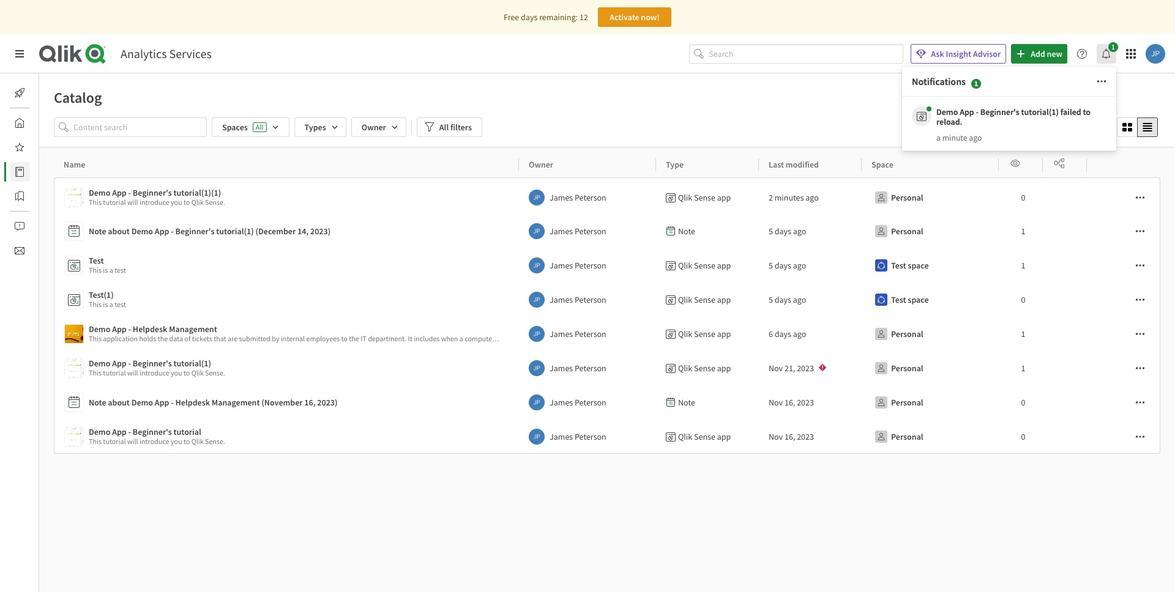 Task type: vqa. For each thing, say whether or not it's contained in the screenshot.
Cases
no



Task type: locate. For each thing, give the bounding box(es) containing it.
filters region
[[39, 115, 1176, 147]]

a up test(1)
[[109, 266, 113, 275]]

personal
[[892, 192, 924, 203], [892, 226, 924, 237], [892, 329, 924, 340], [892, 363, 924, 374], [892, 398, 924, 409], [892, 432, 924, 443]]

nov 16, 2023 cell for qlik sense app
[[759, 420, 862, 454]]

tutorial
[[103, 198, 126, 207], [103, 369, 126, 378], [174, 427, 201, 438], [103, 437, 126, 447]]

demo inside demo app - helpdesk management button
[[89, 324, 110, 335]]

3 sense from the top
[[695, 295, 716, 306]]

a inside test this is a test
[[109, 266, 113, 275]]

0 vertical spatial test space button
[[872, 256, 932, 276]]

personal for nov 21, 2023
[[892, 363, 924, 374]]

test space button
[[872, 256, 932, 276], [872, 290, 932, 310]]

1 5 from the top
[[769, 226, 774, 237]]

james peterson image
[[529, 190, 545, 206], [529, 258, 545, 274], [529, 292, 545, 308], [529, 361, 545, 377], [529, 395, 545, 411]]

1 sense from the top
[[695, 192, 716, 203]]

helpdesk up demo app - beginner's tutorial(1) this tutorial will introduce you to qlik sense.
[[133, 324, 167, 335]]

2023) inside button
[[311, 226, 331, 237]]

nov 16, 2023 button
[[769, 428, 815, 447]]

introduce inside demo app - beginner's tutorial this tutorial will introduce you to qlik sense.
[[140, 437, 169, 447]]

to inside demo app - beginner's tutorial this tutorial will introduce you to qlik sense.
[[184, 437, 190, 447]]

ago inside demo app - beginner's tutorial(1) failed to reload. a minute ago
[[970, 133, 983, 143]]

2 vertical spatial 2023
[[798, 432, 815, 443]]

2 1 cell from the top
[[1000, 249, 1044, 283]]

2 test from the top
[[115, 300, 126, 309]]

4 1 cell from the top
[[1000, 352, 1044, 386]]

8 peterson from the top
[[575, 432, 607, 443]]

1 horizontal spatial helpdesk
[[176, 398, 210, 409]]

will
[[127, 198, 138, 207], [127, 369, 138, 378], [127, 437, 138, 447]]

demo
[[937, 106, 959, 117], [89, 187, 110, 198], [132, 226, 153, 237], [89, 324, 110, 335], [89, 358, 110, 369], [132, 398, 153, 409], [89, 427, 110, 438]]

2 is from the top
[[103, 300, 108, 309]]

sense. down note about demo app - helpdesk management (november 16, 2023)
[[205, 437, 225, 447]]

this inside demo app - beginner's tutorial(1) this tutorial will introduce you to qlik sense.
[[89, 369, 102, 378]]

1 vertical spatial is
[[103, 300, 108, 309]]

5
[[769, 226, 774, 237], [769, 260, 774, 271], [769, 295, 774, 306]]

nov
[[769, 363, 783, 374], [769, 398, 783, 409], [769, 432, 783, 443]]

nov inside nov 16, 2023 button
[[769, 432, 783, 443]]

to right failed
[[1084, 106, 1091, 117]]

6 peterson from the top
[[575, 363, 607, 374]]

1 vertical spatial will
[[127, 369, 138, 378]]

test inside test(1) this is a test
[[115, 300, 126, 309]]

1 vertical spatial helpdesk
[[176, 398, 210, 409]]

activate
[[610, 12, 640, 23]]

james peterson
[[550, 192, 607, 203], [550, 226, 607, 237], [550, 260, 607, 271], [550, 295, 607, 306], [550, 329, 607, 340], [550, 363, 607, 374], [550, 398, 607, 409], [550, 432, 607, 443]]

0 vertical spatial test
[[115, 266, 126, 275]]

catalog image
[[15, 167, 24, 177]]

1 vertical spatial sense.
[[205, 369, 225, 378]]

is inside test(1) this is a test
[[103, 300, 108, 309]]

management
[[169, 324, 217, 335], [212, 398, 260, 409]]

2023
[[798, 363, 815, 374], [798, 398, 815, 409], [798, 432, 815, 443]]

beginner's inside demo app - beginner's tutorial this tutorial will introduce you to qlik sense.
[[133, 427, 172, 438]]

3 5 from the top
[[769, 295, 774, 306]]

days for demo app - helpdesk management
[[775, 329, 792, 340]]

sense for demo app - beginner's tutorial(1)(1)
[[695, 192, 716, 203]]

beginner's inside "demo app - beginner's tutorial(1)(1) this tutorial will introduce you to qlik sense."
[[133, 187, 172, 198]]

viewed by image
[[1011, 158, 1021, 168]]

qlik sense app image
[[65, 360, 83, 378], [65, 428, 83, 447]]

type
[[666, 159, 684, 170]]

2 vertical spatial a
[[109, 300, 113, 309]]

personal button
[[872, 188, 927, 208], [872, 222, 927, 241], [872, 325, 927, 344], [872, 359, 927, 379], [872, 393, 927, 413], [872, 428, 927, 447]]

days
[[521, 12, 538, 23], [775, 226, 792, 237], [775, 260, 792, 271], [775, 295, 792, 306], [775, 329, 792, 340]]

1 about from the top
[[108, 226, 130, 237]]

helpdesk
[[133, 324, 167, 335], [176, 398, 210, 409]]

james peterson cell
[[519, 178, 657, 214], [519, 214, 657, 249], [519, 249, 657, 283], [519, 283, 657, 317], [519, 317, 657, 352], [519, 352, 657, 386], [519, 386, 657, 420], [519, 420, 657, 454]]

0 vertical spatial qlik sense app image
[[65, 189, 83, 207]]

qlik for demo app - beginner's tutorial(1)
[[679, 363, 693, 374]]

sense. inside "demo app - beginner's tutorial(1)(1) this tutorial will introduce you to qlik sense."
[[205, 198, 225, 207]]

test(1)
[[89, 290, 114, 301]]

test for test(1)
[[892, 295, 907, 306]]

about for note about demo app - beginner's tutorial(1) (december 14, 2023)
[[108, 226, 130, 237]]

1 cell for nov 21, 2023
[[1000, 352, 1044, 386]]

1 vertical spatial test
[[115, 300, 126, 309]]

2 personal button from the top
[[872, 222, 927, 241]]

16, inside button
[[305, 398, 316, 409]]

2 vertical spatial tutorial(1)
[[174, 358, 211, 369]]

6 days ago
[[769, 329, 807, 340]]

now!
[[642, 12, 660, 23]]

1 vertical spatial management
[[212, 398, 260, 409]]

qlik for demo app - helpdesk management
[[679, 329, 693, 340]]

note about demo app - beginner's tutorial(1) (december 14, 2023)
[[89, 226, 331, 237]]

1 you from the top
[[171, 198, 182, 207]]

about inside button
[[108, 226, 130, 237]]

1 personal button from the top
[[872, 188, 927, 208]]

note inside button
[[89, 398, 106, 409]]

sense. inside demo app - beginner's tutorial(1) this tutorial will introduce you to qlik sense.
[[205, 369, 225, 378]]

test space cell
[[862, 249, 1000, 283], [862, 283, 1000, 317]]

4 personal from the top
[[892, 363, 924, 374]]

4 personal cell from the top
[[862, 352, 1000, 386]]

tutorial(1) left failed
[[1022, 106, 1060, 117]]

0 horizontal spatial tutorial(1)
[[174, 358, 211, 369]]

test space
[[892, 260, 930, 271], [892, 295, 930, 306]]

a inside test(1) this is a test
[[109, 300, 113, 309]]

3 will from the top
[[127, 437, 138, 447]]

0 vertical spatial space
[[909, 260, 930, 271]]

1 qlik sense app from the top
[[679, 192, 732, 203]]

4 this from the top
[[89, 369, 102, 378]]

james peterson image for test(1)
[[529, 292, 545, 308]]

activate now!
[[610, 12, 660, 23]]

5 days ago button for 0
[[769, 290, 807, 310]]

qlik sense app
[[679, 192, 732, 203], [679, 260, 732, 271], [679, 295, 732, 306], [679, 329, 732, 340], [679, 363, 732, 374], [679, 432, 732, 443]]

ago
[[970, 133, 983, 143], [806, 192, 819, 203], [794, 226, 807, 237], [794, 260, 807, 271], [794, 295, 807, 306], [794, 329, 807, 340]]

8 james peterson cell from the top
[[519, 420, 657, 454]]

0 vertical spatial is
[[103, 266, 108, 275]]

3 5 days ago from the top
[[769, 295, 807, 306]]

2023) right (november
[[317, 398, 338, 409]]

qlik sense app image inside demo app - helpdesk management button
[[65, 325, 83, 344]]

james peterson cell for demo app - beginner's tutorial
[[519, 420, 657, 454]]

introduce inside demo app - beginner's tutorial(1) this tutorial will introduce you to qlik sense.
[[140, 369, 169, 378]]

app for demo app - beginner's tutorial(1) this tutorial will introduce you to qlik sense.
[[112, 358, 127, 369]]

alerts image
[[15, 222, 24, 232]]

2 vertical spatial introduce
[[140, 437, 169, 447]]

1 vertical spatial 2023)
[[317, 398, 338, 409]]

3 nov from the top
[[769, 432, 783, 443]]

2023 for 0
[[798, 432, 815, 443]]

0 vertical spatial test space
[[892, 260, 930, 271]]

james peterson for test
[[550, 260, 607, 271]]

0 vertical spatial you
[[171, 198, 182, 207]]

demo inside demo app - beginner's tutorial(1) failed to reload. a minute ago
[[937, 106, 959, 117]]

2023)
[[311, 226, 331, 237], [317, 398, 338, 409]]

you inside demo app - beginner's tutorial(1) this tutorial will introduce you to qlik sense.
[[171, 369, 182, 378]]

beginner's inside demo app - beginner's tutorial(1) failed to reload. a minute ago
[[981, 106, 1020, 117]]

1 vertical spatial space
[[909, 295, 930, 306]]

1 vertical spatial a
[[109, 266, 113, 275]]

2 vertical spatial will
[[127, 437, 138, 447]]

space
[[909, 260, 930, 271], [909, 295, 930, 306]]

1 james peterson cell from the top
[[519, 178, 657, 214]]

1 vertical spatial nov 16, 2023
[[769, 432, 815, 443]]

0 vertical spatial nov 16, 2023
[[769, 398, 815, 409]]

to
[[1084, 106, 1091, 117], [184, 198, 190, 207], [184, 369, 190, 378], [184, 437, 190, 447]]

-
[[977, 106, 979, 117], [128, 187, 131, 198], [171, 226, 174, 237], [128, 324, 131, 335], [128, 358, 131, 369], [171, 398, 174, 409], [128, 427, 131, 438]]

2 about from the top
[[108, 398, 130, 409]]

(november
[[262, 398, 303, 409]]

5 days ago button
[[769, 256, 807, 276], [769, 290, 807, 310]]

to inside demo app - beginner's tutorial(1) this tutorial will introduce you to qlik sense.
[[184, 369, 190, 378]]

1 vertical spatial test space
[[892, 295, 930, 306]]

0 cell for 5 days ago
[[1000, 283, 1044, 317]]

app for test(1)
[[718, 295, 732, 306]]

0 vertical spatial 5 days ago button
[[769, 256, 807, 276]]

5 qlik sense app from the top
[[679, 363, 732, 374]]

0 vertical spatial nov
[[769, 363, 783, 374]]

test space cell for 1
[[862, 249, 1000, 283]]

1 test from the top
[[115, 266, 126, 275]]

note cell
[[657, 214, 759, 249], [657, 386, 759, 420]]

1 vertical spatial qlik sense app image
[[65, 428, 83, 447]]

1 vertical spatial you
[[171, 369, 182, 378]]

- inside demo app - beginner's tutorial this tutorial will introduce you to qlik sense.
[[128, 427, 131, 438]]

2 vertical spatial sense.
[[205, 437, 225, 447]]

note about demo app - helpdesk management (november 16, 2023) button
[[64, 391, 514, 415]]

3 qlik sense app cell from the top
[[657, 283, 759, 317]]

catalog up home
[[54, 88, 102, 107]]

2 5 days ago button from the top
[[769, 290, 807, 310]]

peterson for demo app - beginner's tutorial(1)(1)
[[575, 192, 607, 203]]

0 vertical spatial 5
[[769, 226, 774, 237]]

james peterson for demo app - beginner's tutorial(1)
[[550, 363, 607, 374]]

1 5 days ago cell from the top
[[759, 214, 862, 249]]

0 vertical spatial 2023
[[798, 363, 815, 374]]

0 vertical spatial helpdesk
[[133, 324, 167, 335]]

sense
[[695, 192, 716, 203], [695, 260, 716, 271], [695, 295, 716, 306], [695, 329, 716, 340], [695, 363, 716, 374], [695, 432, 716, 443]]

searchbar element
[[690, 44, 904, 64]]

qlik sense app cell for demo app - beginner's tutorial(1)(1)
[[657, 178, 759, 214]]

1 qlik sense app image from the top
[[65, 360, 83, 378]]

2 minutes ago cell
[[759, 178, 862, 214]]

Search text field
[[709, 44, 904, 64]]

failed
[[1061, 106, 1082, 117]]

demo for demo app - beginner's tutorial(1)(1) this tutorial will introduce you to qlik sense.
[[89, 187, 110, 198]]

1 1 cell from the top
[[1000, 214, 1044, 249]]

demo inside demo app - beginner's tutorial(1) this tutorial will introduce you to qlik sense.
[[89, 358, 110, 369]]

0 vertical spatial introduce
[[140, 198, 169, 207]]

favorites image
[[15, 143, 24, 153]]

6 personal from the top
[[892, 432, 924, 443]]

2 james peterson cell from the top
[[519, 214, 657, 249]]

1 nov 16, 2023 from the top
[[769, 398, 815, 409]]

1 vertical spatial tutorial(1)
[[216, 226, 254, 237]]

test
[[115, 266, 126, 275], [115, 300, 126, 309]]

1 james peterson image from the top
[[529, 190, 545, 206]]

you
[[171, 198, 182, 207], [171, 369, 182, 378], [171, 437, 182, 447]]

test space for 0
[[892, 295, 930, 306]]

1 test space cell from the top
[[862, 249, 1000, 283]]

nov 16, 2023
[[769, 398, 815, 409], [769, 432, 815, 443]]

sense. up note about demo app - helpdesk management (november 16, 2023)
[[205, 369, 225, 378]]

2 personal from the top
[[892, 226, 924, 237]]

james for demo app - beginner's tutorial(1)(1)
[[550, 192, 573, 203]]

1 space from the top
[[909, 260, 930, 271]]

app
[[718, 192, 732, 203], [718, 260, 732, 271], [718, 295, 732, 306], [718, 329, 732, 340], [718, 363, 732, 374], [718, 432, 732, 443]]

sense. for demo app - beginner's tutorial(1)
[[205, 369, 225, 378]]

1 sense. from the top
[[205, 198, 225, 207]]

this for demo app - beginner's tutorial
[[89, 437, 102, 447]]

this inside "demo app - beginner's tutorial(1)(1) this tutorial will introduce you to qlik sense."
[[89, 198, 102, 207]]

a for test
[[109, 266, 113, 275]]

james peterson image for test
[[529, 258, 545, 274]]

you down note about demo app - helpdesk management (november 16, 2023)
[[171, 437, 182, 447]]

6 sense from the top
[[695, 432, 716, 443]]

16,
[[305, 398, 316, 409], [785, 398, 796, 409], [785, 432, 796, 443]]

app
[[960, 106, 975, 117], [112, 187, 127, 198], [155, 226, 169, 237], [112, 324, 127, 335], [112, 358, 127, 369], [155, 398, 169, 409], [112, 427, 127, 438]]

1 this from the top
[[89, 198, 102, 207]]

is inside test this is a test
[[103, 266, 108, 275]]

free
[[504, 12, 520, 23]]

personal button for 6 days ago
[[872, 325, 927, 344]]

tutorial(1) inside demo app - beginner's tutorial(1) failed to reload. a minute ago
[[1022, 106, 1060, 117]]

3 0 from the top
[[1022, 398, 1026, 409]]

remaining:
[[540, 12, 578, 23]]

test space for 1
[[892, 260, 930, 271]]

0 vertical spatial 2023)
[[311, 226, 331, 237]]

james peterson image for demo app - beginner's tutorial(1)
[[529, 361, 545, 377]]

tutorial(1) up note about demo app - helpdesk management (november 16, 2023)
[[174, 358, 211, 369]]

2 5 from the top
[[769, 260, 774, 271]]

3 personal button from the top
[[872, 325, 927, 344]]

1 horizontal spatial tutorial(1)
[[216, 226, 254, 237]]

test up test(1) this is a test
[[115, 266, 126, 275]]

ago for demo app - beginner's tutorial(1)(1)
[[806, 192, 819, 203]]

1 vertical spatial about
[[108, 398, 130, 409]]

2 vertical spatial james peterson image
[[529, 429, 545, 445]]

beginner's
[[981, 106, 1020, 117], [133, 187, 172, 198], [176, 226, 215, 237], [133, 358, 172, 369], [133, 427, 172, 438]]

switch view group
[[1118, 118, 1159, 137]]

0 horizontal spatial helpdesk
[[133, 324, 167, 335]]

cell
[[1044, 178, 1088, 214], [1088, 178, 1162, 214], [1044, 214, 1088, 249], [1088, 214, 1162, 249], [1044, 249, 1088, 283], [1088, 249, 1162, 283], [1044, 283, 1088, 317], [1088, 283, 1162, 317], [1044, 317, 1088, 352], [1088, 317, 1162, 352], [1044, 352, 1088, 386], [1088, 352, 1162, 386], [1044, 386, 1088, 420], [1088, 386, 1162, 420], [1044, 420, 1088, 454], [1088, 420, 1162, 454]]

- for demo app - beginner's tutorial this tutorial will introduce you to qlik sense.
[[128, 427, 131, 438]]

note
[[89, 226, 106, 237], [679, 226, 696, 237], [89, 398, 106, 409], [679, 398, 696, 409]]

1 vertical spatial introduce
[[140, 369, 169, 378]]

to for tutorial(1)
[[184, 369, 190, 378]]

is
[[103, 266, 108, 275], [103, 300, 108, 309]]

introduce inside "demo app - beginner's tutorial(1)(1) this tutorial will introduce you to qlik sense."
[[140, 198, 169, 207]]

this inside test(1) this is a test
[[89, 300, 102, 309]]

- inside demo app - beginner's tutorial(1) failed to reload. a minute ago
[[977, 106, 979, 117]]

you inside demo app - beginner's tutorial this tutorial will introduce you to qlik sense.
[[171, 437, 182, 447]]

sense. inside demo app - beginner's tutorial this tutorial will introduce you to qlik sense.
[[205, 437, 225, 447]]

3 you from the top
[[171, 437, 182, 447]]

app for demo app - beginner's tutorial(1)(1) this tutorial will introduce you to qlik sense.
[[112, 187, 127, 198]]

to up note about demo app - helpdesk management (november 16, 2023)
[[184, 369, 190, 378]]

2 test space button from the top
[[872, 290, 932, 310]]

space for 1
[[909, 260, 930, 271]]

qlik sense app cell for demo app - helpdesk management
[[657, 317, 759, 352]]

ago inside 'cell'
[[806, 192, 819, 203]]

0 vertical spatial qlik sense app image
[[65, 360, 83, 378]]

- inside "demo app - beginner's tutorial(1)(1) this tutorial will introduce you to qlik sense."
[[128, 187, 131, 198]]

0 vertical spatial james peterson image
[[529, 224, 545, 239]]

0 vertical spatial about
[[108, 226, 130, 237]]

a down test this is a test
[[109, 300, 113, 309]]

you up note about demo app - beginner's tutorial(1) (december 14, 2023)
[[171, 198, 182, 207]]

qlik
[[679, 192, 693, 203], [192, 198, 204, 207], [679, 260, 693, 271], [679, 295, 693, 306], [679, 329, 693, 340], [679, 363, 693, 374], [192, 369, 204, 378], [679, 432, 693, 443], [192, 437, 204, 447]]

demo inside demo app - beginner's tutorial this tutorial will introduce you to qlik sense.
[[89, 427, 110, 438]]

3 2023 from the top
[[798, 432, 815, 443]]

1 james from the top
[[550, 192, 573, 203]]

alerts link
[[10, 217, 60, 236]]

qlik inside "demo app - beginner's tutorial(1)(1) this tutorial will introduce you to qlik sense."
[[192, 198, 204, 207]]

12
[[580, 12, 589, 23]]

will inside "demo app - beginner's tutorial(1)(1) this tutorial will introduce you to qlik sense."
[[127, 198, 138, 207]]

nov 21, 2023 button
[[769, 359, 832, 379]]

2 test space cell from the top
[[862, 283, 1000, 317]]

2 james peterson image from the top
[[529, 258, 545, 274]]

4 james peterson from the top
[[550, 295, 607, 306]]

to up note about demo app - beginner's tutorial(1) (december 14, 2023)
[[184, 198, 190, 207]]

2 you from the top
[[171, 369, 182, 378]]

0 vertical spatial catalog
[[54, 88, 102, 107]]

management up demo app - beginner's tutorial(1) this tutorial will introduce you to qlik sense.
[[169, 324, 217, 335]]

0 vertical spatial will
[[127, 198, 138, 207]]

1 nov 16, 2023 cell from the top
[[759, 386, 862, 420]]

james for test(1)
[[550, 295, 573, 306]]

3 1 cell from the top
[[1000, 317, 1044, 352]]

tutorial(1) left (december
[[216, 226, 254, 237]]

qlik sense app for demo app - helpdesk management
[[679, 329, 732, 340]]

demo app - helpdesk management button
[[64, 322, 514, 347]]

sense for demo app - beginner's tutorial
[[695, 432, 716, 443]]

3 personal from the top
[[892, 329, 924, 340]]

1 5 days ago button from the top
[[769, 256, 807, 276]]

1 2023 from the top
[[798, 363, 815, 374]]

0 vertical spatial tutorial(1)
[[1022, 106, 1060, 117]]

test right test(1)
[[115, 300, 126, 309]]

tutorial(1) for demo app - beginner's tutorial(1) failed to reload.
[[1022, 106, 1060, 117]]

0 vertical spatial a
[[937, 133, 941, 143]]

nov 16, 2023 cell
[[759, 386, 862, 420], [759, 420, 862, 454]]

5 days ago
[[769, 226, 807, 237], [769, 260, 807, 271], [769, 295, 807, 306]]

2023) right 14,
[[311, 226, 331, 237]]

free days remaining: 12
[[504, 12, 589, 23]]

1 personal from the top
[[892, 192, 924, 203]]

qlik sense app image for demo app - beginner's tutorial
[[65, 428, 83, 447]]

3 0 cell from the top
[[1000, 386, 1044, 420]]

this inside demo app - beginner's tutorial this tutorial will introduce you to qlik sense.
[[89, 437, 102, 447]]

1 will from the top
[[127, 198, 138, 207]]

2023) inside button
[[317, 398, 338, 409]]

qlik sense app for demo app - beginner's tutorial
[[679, 432, 732, 443]]

getting started image
[[15, 88, 24, 98]]

helpdesk up demo app - beginner's tutorial this tutorial will introduce you to qlik sense.
[[176, 398, 210, 409]]

2 minutes ago button
[[769, 188, 819, 208]]

0 vertical spatial sense.
[[205, 198, 225, 207]]

peterson for demo app - helpdesk management
[[575, 329, 607, 340]]

1 for 5 days ago
[[1022, 260, 1026, 271]]

2 0 from the top
[[1022, 295, 1026, 306]]

catalog link
[[10, 162, 66, 182]]

4 james peterson image from the top
[[529, 361, 545, 377]]

a left minute
[[937, 133, 941, 143]]

8 james peterson from the top
[[550, 432, 607, 443]]

james peterson cell for test
[[519, 249, 657, 283]]

1 0 from the top
[[1022, 192, 1026, 203]]

3 james from the top
[[550, 260, 573, 271]]

1 app from the top
[[718, 192, 732, 203]]

you up note about demo app - helpdesk management (november 16, 2023)
[[171, 369, 182, 378]]

used in image
[[1055, 158, 1065, 168]]

6 james peterson cell from the top
[[519, 352, 657, 386]]

note cell for 5
[[657, 214, 759, 249]]

insight
[[947, 48, 972, 59]]

days for test(1)
[[775, 295, 792, 306]]

beginner's inside demo app - beginner's tutorial(1) this tutorial will introduce you to qlik sense.
[[133, 358, 172, 369]]

sense. up note about demo app - beginner's tutorial(1) (december 14, 2023)
[[205, 198, 225, 207]]

about inside button
[[108, 398, 130, 409]]

peterson
[[575, 192, 607, 203], [575, 226, 607, 237], [575, 260, 607, 271], [575, 295, 607, 306], [575, 329, 607, 340], [575, 363, 607, 374], [575, 398, 607, 409], [575, 432, 607, 443]]

catalog right catalog icon
[[39, 167, 66, 178]]

tutorial inside "demo app - beginner's tutorial(1)(1) this tutorial will introduce you to qlik sense."
[[103, 198, 126, 207]]

beginner's inside note about demo app - beginner's tutorial(1) (december 14, 2023) button
[[176, 226, 215, 237]]

2 introduce from the top
[[140, 369, 169, 378]]

1 0 cell from the top
[[1000, 178, 1044, 214]]

3 peterson from the top
[[575, 260, 607, 271]]

app inside demo app - beginner's tutorial(1) failed to reload. a minute ago
[[960, 106, 975, 117]]

demo inside note about demo app - beginner's tutorial(1) (december 14, 2023) button
[[132, 226, 153, 237]]

you inside "demo app - beginner's tutorial(1)(1) this tutorial will introduce you to qlik sense."
[[171, 198, 182, 207]]

5 james peterson from the top
[[550, 329, 607, 340]]

qlik for test(1)
[[679, 295, 693, 306]]

qlik sense app for demo app - beginner's tutorial(1)(1)
[[679, 192, 732, 203]]

about
[[108, 226, 130, 237], [108, 398, 130, 409]]

1 vertical spatial nov
[[769, 398, 783, 409]]

3 james peterson image from the top
[[529, 429, 545, 445]]

you for tutorial
[[171, 437, 182, 447]]

2 5 days ago cell from the top
[[759, 249, 862, 283]]

2 james from the top
[[550, 226, 573, 237]]

sense.
[[205, 198, 225, 207], [205, 369, 225, 378], [205, 437, 225, 447]]

1 introduce from the top
[[140, 198, 169, 207]]

1 vertical spatial test space button
[[872, 290, 932, 310]]

james peterson image
[[529, 224, 545, 239], [529, 326, 545, 342], [529, 429, 545, 445]]

0 vertical spatial 5 days ago
[[769, 226, 807, 237]]

to inside "demo app - beginner's tutorial(1)(1) this tutorial will introduce you to qlik sense."
[[184, 198, 190, 207]]

nov inside nov 21, 2023 button
[[769, 363, 783, 374]]

ago inside cell
[[794, 329, 807, 340]]

2
[[769, 192, 774, 203]]

5 this from the top
[[89, 437, 102, 447]]

4 app from the top
[[718, 329, 732, 340]]

2 horizontal spatial tutorial(1)
[[1022, 106, 1060, 117]]

tutorial(1)
[[1022, 106, 1060, 117], [216, 226, 254, 237], [174, 358, 211, 369]]

2 qlik sense app image from the top
[[65, 428, 83, 447]]

2 nov 16, 2023 cell from the top
[[759, 420, 862, 454]]

beginner's for demo app - beginner's tutorial(1)(1)
[[133, 187, 172, 198]]

sense. for demo app - beginner's tutorial(1)(1)
[[205, 198, 225, 207]]

tutorial for demo app - beginner's tutorial
[[103, 437, 126, 447]]

space
[[872, 159, 894, 170]]

6 james peterson from the top
[[550, 363, 607, 374]]

advisor
[[974, 48, 1002, 59]]

app inside demo app - beginner's tutorial this tutorial will introduce you to qlik sense.
[[112, 427, 127, 438]]

2 vertical spatial you
[[171, 437, 182, 447]]

catalog
[[54, 88, 102, 107], [39, 167, 66, 178]]

qlik sense app cell for test(1)
[[657, 283, 759, 317]]

ask
[[932, 48, 945, 59]]

this
[[89, 198, 102, 207], [89, 266, 102, 275], [89, 300, 102, 309], [89, 369, 102, 378], [89, 437, 102, 447]]

1 for 6 days ago
[[1022, 329, 1026, 340]]

qlik sense app cell
[[657, 178, 759, 214], [657, 249, 759, 283], [657, 283, 759, 317], [657, 317, 759, 352], [657, 352, 759, 386], [657, 420, 759, 454]]

1 vertical spatial 5
[[769, 260, 774, 271]]

2 james peterson image from the top
[[529, 326, 545, 342]]

1
[[975, 79, 979, 88], [1022, 226, 1026, 237], [1022, 260, 1026, 271], [1022, 329, 1026, 340], [1022, 363, 1026, 374]]

james peterson for test(1)
[[550, 295, 607, 306]]

demo app - beginner's tutorial(1) this tutorial will introduce you to qlik sense.
[[89, 358, 225, 378]]

1 vertical spatial james peterson image
[[529, 326, 545, 342]]

2 vertical spatial nov
[[769, 432, 783, 443]]

is up test(1)
[[103, 266, 108, 275]]

2 qlik sense app image from the top
[[65, 325, 83, 344]]

personal cell for 6 days ago
[[862, 317, 1000, 352]]

5 for 1
[[769, 260, 774, 271]]

ago for test(1)
[[794, 295, 807, 306]]

1 vertical spatial note cell
[[657, 386, 759, 420]]

tutorial(1) inside demo app - beginner's tutorial(1) this tutorial will introduce you to qlik sense.
[[174, 358, 211, 369]]

2 peterson from the top
[[575, 226, 607, 237]]

personal for nov 16, 2023
[[892, 432, 924, 443]]

demo for demo app - helpdesk management
[[89, 324, 110, 335]]

app inside "demo app - beginner's tutorial(1)(1) this tutorial will introduce you to qlik sense."
[[112, 187, 127, 198]]

is down test this is a test
[[103, 300, 108, 309]]

personal cell
[[862, 178, 1000, 214], [862, 214, 1000, 249], [862, 317, 1000, 352], [862, 352, 1000, 386], [862, 386, 1000, 420], [862, 420, 1000, 454]]

5 days ago cell
[[759, 214, 862, 249], [759, 249, 862, 283], [759, 283, 862, 317]]

7 james from the top
[[550, 398, 573, 409]]

management left (november
[[212, 398, 260, 409]]

app inside demo app - beginner's tutorial(1) this tutorial will introduce you to qlik sense.
[[112, 358, 127, 369]]

Content search text field
[[73, 118, 207, 137]]

app for demo app - helpdesk management
[[718, 329, 732, 340]]

1 vertical spatial catalog
[[39, 167, 66, 178]]

about up demo app - beginner's tutorial this tutorial will introduce you to qlik sense.
[[108, 398, 130, 409]]

open sidebar menu image
[[15, 49, 24, 59]]

2 vertical spatial 5
[[769, 295, 774, 306]]

2 vertical spatial 5 days ago
[[769, 295, 807, 306]]

3 this from the top
[[89, 300, 102, 309]]

1 vertical spatial 2023
[[798, 398, 815, 409]]

3 personal cell from the top
[[862, 317, 1000, 352]]

2 qlik sense app from the top
[[679, 260, 732, 271]]

about up test this is a test
[[108, 226, 130, 237]]

2 test space from the top
[[892, 295, 930, 306]]

1 cell
[[1000, 214, 1044, 249], [1000, 249, 1044, 283], [1000, 317, 1044, 352], [1000, 352, 1044, 386]]

2 will from the top
[[127, 369, 138, 378]]

21,
[[785, 363, 796, 374]]

1 qlik sense app image from the top
[[65, 189, 83, 207]]

peterson for test
[[575, 260, 607, 271]]

james peterson for demo app - helpdesk management
[[550, 329, 607, 340]]

1 note cell from the top
[[657, 214, 759, 249]]

1 personal cell from the top
[[862, 178, 1000, 214]]

introduce
[[140, 198, 169, 207], [140, 369, 169, 378], [140, 437, 169, 447]]

beginner's for demo app - beginner's tutorial
[[133, 427, 172, 438]]

demo inside "demo app - beginner's tutorial(1)(1) this tutorial will introduce you to qlik sense."
[[89, 187, 110, 198]]

will inside demo app - beginner's tutorial this tutorial will introduce you to qlik sense.
[[127, 437, 138, 447]]

james
[[550, 192, 573, 203], [550, 226, 573, 237], [550, 260, 573, 271], [550, 295, 573, 306], [550, 329, 573, 340], [550, 363, 573, 374], [550, 398, 573, 409], [550, 432, 573, 443]]

0 cell
[[1000, 178, 1044, 214], [1000, 283, 1044, 317], [1000, 386, 1044, 420], [1000, 420, 1044, 454]]

catalog inside navigation pane element
[[39, 167, 66, 178]]

will inside demo app - beginner's tutorial(1) this tutorial will introduce you to qlik sense.
[[127, 369, 138, 378]]

1 vertical spatial qlik sense app image
[[65, 325, 83, 344]]

5 days ago for 0
[[769, 295, 807, 306]]

qlik sense app image
[[65, 189, 83, 207], [65, 325, 83, 344]]

0 vertical spatial note cell
[[657, 214, 759, 249]]

0
[[1022, 192, 1026, 203], [1022, 295, 1026, 306], [1022, 398, 1026, 409], [1022, 432, 1026, 443]]

home
[[39, 118, 61, 129]]

modified
[[786, 159, 820, 170]]

6
[[769, 329, 774, 340]]

16, inside button
[[785, 432, 796, 443]]

1 vertical spatial 5 days ago
[[769, 260, 807, 271]]

app for demo app - helpdesk management
[[112, 324, 127, 335]]

- inside demo app - beginner's tutorial(1) this tutorial will introduce you to qlik sense.
[[128, 358, 131, 369]]

to down note about demo app - helpdesk management (november 16, 2023)
[[184, 437, 190, 447]]

1 james peterson from the top
[[550, 192, 607, 203]]

test inside test this is a test
[[115, 266, 126, 275]]

0 vertical spatial management
[[169, 324, 217, 335]]

tutorial inside demo app - beginner's tutorial(1) this tutorial will introduce you to qlik sense.
[[103, 369, 126, 378]]

home link
[[10, 113, 61, 133]]

1 vertical spatial 5 days ago button
[[769, 290, 807, 310]]

qlik sense app for demo app - beginner's tutorial(1)
[[679, 363, 732, 374]]

days inside 6 days ago button
[[775, 329, 792, 340]]

3 qlik sense app from the top
[[679, 295, 732, 306]]

analytics
[[121, 46, 167, 61]]

app for test
[[718, 260, 732, 271]]



Task type: describe. For each thing, give the bounding box(es) containing it.
demo for demo app - beginner's tutorial(1) this tutorial will introduce you to qlik sense.
[[89, 358, 110, 369]]

- for demo app - beginner's tutorial(1) this tutorial will introduce you to qlik sense.
[[128, 358, 131, 369]]

0 cell for 2 minutes ago
[[1000, 178, 1044, 214]]

0 cell for nov 16, 2023
[[1000, 420, 1044, 454]]

nov 21, 2023
[[769, 363, 815, 374]]

2 james peterson from the top
[[550, 226, 607, 237]]

this for demo app - beginner's tutorial(1)(1)
[[89, 198, 102, 207]]

5 personal from the top
[[892, 398, 924, 409]]

helpdesk inside button
[[176, 398, 210, 409]]

qlik for demo app - beginner's tutorial
[[679, 432, 693, 443]]

test space button for 1
[[872, 256, 932, 276]]

personal button for nov 21, 2023
[[872, 359, 927, 379]]

tutorial(1) for demo app - beginner's tutorial(1)
[[174, 358, 211, 369]]

qlik sense app image for demo app - helpdesk management
[[65, 325, 83, 344]]

test inside test this is a test
[[89, 255, 104, 266]]

5 personal cell from the top
[[862, 386, 1000, 420]]

days for test
[[775, 260, 792, 271]]

navigation pane element
[[0, 78, 66, 266]]

reload.
[[937, 116, 963, 127]]

to for tutorial
[[184, 437, 190, 447]]

to inside demo app - beginner's tutorial(1) failed to reload. a minute ago
[[1084, 106, 1091, 117]]

james peterson for demo app - beginner's tutorial
[[550, 432, 607, 443]]

qlik for demo app - beginner's tutorial(1)(1)
[[679, 192, 693, 203]]

collections image
[[15, 192, 24, 202]]

demo inside note about demo app - helpdesk management (november 16, 2023) button
[[132, 398, 153, 409]]

personal button for 2 minutes ago
[[872, 188, 927, 208]]

14,
[[298, 226, 309, 237]]

ask insight advisor button
[[912, 44, 1007, 64]]

app for demo app - beginner's tutorial(1)
[[718, 363, 732, 374]]

analytics services element
[[121, 46, 212, 61]]

introduce for tutorial
[[140, 437, 169, 447]]

personal cell for nov 16, 2023
[[862, 420, 1000, 454]]

test this is a test
[[89, 255, 126, 275]]

demo for demo app - beginner's tutorial this tutorial will introduce you to qlik sense.
[[89, 427, 110, 438]]

peterson for demo app - beginner's tutorial
[[575, 432, 607, 443]]

qlik sense app image for demo app - beginner's tutorial(1)(1)
[[65, 189, 83, 207]]

subscriptions image
[[15, 246, 24, 256]]

tutorial(1) inside button
[[216, 226, 254, 237]]

2 minutes ago
[[769, 192, 819, 203]]

personal button for nov 16, 2023
[[872, 428, 927, 447]]

personal for 2 minutes ago
[[892, 192, 924, 203]]

helpdesk inside button
[[133, 324, 167, 335]]

qlik sense app cell for demo app - beginner's tutorial
[[657, 420, 759, 454]]

james for demo app - beginner's tutorial(1)
[[550, 363, 573, 374]]

space for 0
[[909, 295, 930, 306]]

james peterson image for nov 16, 2023
[[529, 429, 545, 445]]

0 for nov 16, 2023
[[1022, 432, 1026, 443]]

- inside button
[[171, 398, 174, 409]]

demo app - beginner's tutorial(1) failed to reload. a minute ago
[[937, 106, 1091, 143]]

test(1) this is a test
[[89, 290, 126, 309]]

home image
[[15, 118, 24, 128]]

qlik for test
[[679, 260, 693, 271]]

2 personal cell from the top
[[862, 214, 1000, 249]]

beginner's for demo app - beginner's tutorial(1)
[[133, 358, 172, 369]]

ago for test
[[794, 260, 807, 271]]

note about demo app - helpdesk management (november 16, 2023)
[[89, 398, 338, 409]]

to for tutorial(1)(1)
[[184, 198, 190, 207]]

james peterson image for demo app - beginner's tutorial(1)(1)
[[529, 190, 545, 206]]

james peterson cell for demo app - helpdesk management
[[519, 317, 657, 352]]

2 2023 from the top
[[798, 398, 815, 409]]

tutorial for demo app - beginner's tutorial(1)(1)
[[103, 198, 126, 207]]

peterson for test(1)
[[575, 295, 607, 306]]

alerts
[[39, 221, 60, 232]]

0 for 2 minutes ago
[[1022, 192, 1026, 203]]

demo for demo app - beginner's tutorial(1) failed to reload. a minute ago
[[937, 106, 959, 117]]

sense for test(1)
[[695, 295, 716, 306]]

notifications
[[913, 75, 967, 88]]

5 days ago cell for test(1)
[[759, 283, 862, 317]]

james peterson cell for test(1)
[[519, 283, 657, 317]]

note inside button
[[89, 226, 106, 237]]

5 personal button from the top
[[872, 393, 927, 413]]

demo app - beginner's tutorial this tutorial will introduce you to qlik sense.
[[89, 427, 225, 447]]

james peterson cell for demo app - beginner's tutorial(1)(1)
[[519, 178, 657, 214]]

you for tutorial(1)
[[171, 369, 182, 378]]

5 james peterson image from the top
[[529, 395, 545, 411]]

last modified
[[769, 159, 820, 170]]

nov 16, 2023 cell for note
[[759, 386, 862, 420]]

demo app - beginner's tutorial(1)(1) this tutorial will introduce you to qlik sense.
[[89, 187, 225, 207]]

app for demo app - beginner's tutorial this tutorial will introduce you to qlik sense.
[[112, 427, 127, 438]]

last
[[769, 159, 785, 170]]

james peterson image for 6 days ago
[[529, 326, 545, 342]]

a inside demo app - beginner's tutorial(1) failed to reload. a minute ago
[[937, 133, 941, 143]]

ask insight advisor
[[932, 48, 1002, 59]]

management inside button
[[169, 324, 217, 335]]

sense. for demo app - beginner's tutorial
[[205, 437, 225, 447]]

7 peterson from the top
[[575, 398, 607, 409]]

qlik inside demo app - beginner's tutorial(1) this tutorial will introduce you to qlik sense.
[[192, 369, 204, 378]]

james for demo app - helpdesk management
[[550, 329, 573, 340]]

6 days ago button
[[769, 325, 807, 344]]

nov 21, 2023 cell
[[759, 352, 862, 386]]

5 days ago button for 1
[[769, 256, 807, 276]]

services
[[169, 46, 212, 61]]

minutes
[[775, 192, 804, 203]]

2023) for note about demo app - beginner's tutorial(1) (december 14, 2023)
[[311, 226, 331, 237]]

(december
[[256, 226, 296, 237]]

analytics services
[[121, 46, 212, 61]]

5 for 0
[[769, 295, 774, 306]]

management inside button
[[212, 398, 260, 409]]

will for tutorial
[[127, 437, 138, 447]]

demo app - helpdesk management
[[89, 324, 217, 335]]

this inside test this is a test
[[89, 266, 102, 275]]

6 days ago cell
[[759, 317, 862, 352]]

introduce for tutorial(1)(1)
[[140, 198, 169, 207]]

james for test
[[550, 260, 573, 271]]

introduce for tutorial(1)
[[140, 369, 169, 378]]

qlik sense app cell for demo app - beginner's tutorial(1)
[[657, 352, 759, 386]]

1 james peterson image from the top
[[529, 224, 545, 239]]

nov for 1
[[769, 363, 783, 374]]

tutorial for demo app - beginner's tutorial(1)
[[103, 369, 126, 378]]

tutorial(1)(1)
[[174, 187, 221, 198]]

test space cell for 0
[[862, 283, 1000, 317]]

app for demo app - beginner's tutorial(1)(1)
[[718, 192, 732, 203]]

2023) for note about demo app - helpdesk management (november 16, 2023)
[[317, 398, 338, 409]]

app for demo app - beginner's tutorial(1) failed to reload. a minute ago
[[960, 106, 975, 117]]

2 nov 16, 2023 from the top
[[769, 432, 815, 443]]

app for demo app - beginner's tutorial
[[718, 432, 732, 443]]

name
[[64, 159, 85, 170]]

7 james peterson cell from the top
[[519, 386, 657, 420]]

test for test
[[892, 260, 907, 271]]

1 for nov 21, 2023
[[1022, 363, 1026, 374]]

minute
[[943, 133, 968, 143]]

ago for demo app - helpdesk management
[[794, 329, 807, 340]]

sense for test
[[695, 260, 716, 271]]

qlik inside demo app - beginner's tutorial this tutorial will introduce you to qlik sense.
[[192, 437, 204, 447]]

7 james peterson from the top
[[550, 398, 607, 409]]

qlik sense app image for demo app - beginner's tutorial(1)
[[65, 360, 83, 378]]

activate now! link
[[598, 7, 672, 27]]

james peterson for demo app - beginner's tutorial(1)(1)
[[550, 192, 607, 203]]

will for tutorial(1)
[[127, 369, 138, 378]]

2 nov from the top
[[769, 398, 783, 409]]

note about demo app - beginner's tutorial(1) (december 14, 2023) button
[[64, 219, 514, 244]]

peterson for demo app - beginner's tutorial(1)
[[575, 363, 607, 374]]

beginner's for demo app - beginner's tutorial(1) failed to reload.
[[981, 106, 1020, 117]]

1 5 days ago from the top
[[769, 226, 807, 237]]

test for test(1)
[[115, 300, 126, 309]]

note cell for nov
[[657, 386, 759, 420]]

- for demo app - beginner's tutorial(1)(1) this tutorial will introduce you to qlik sense.
[[128, 187, 131, 198]]

owner
[[529, 159, 554, 170]]

app inside button
[[155, 398, 169, 409]]



